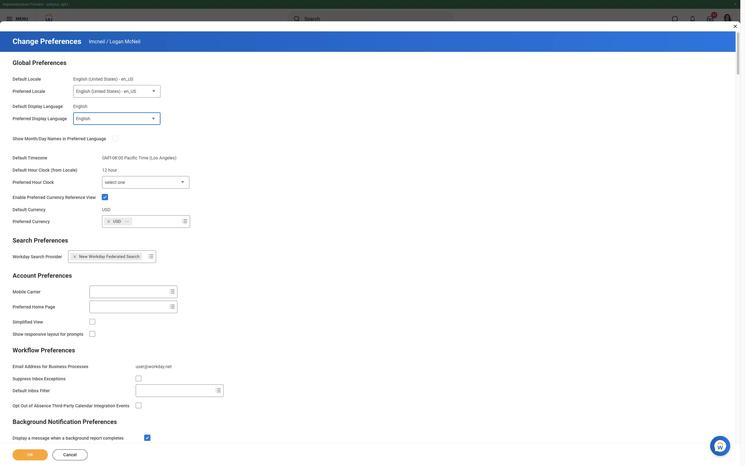 Task type: vqa. For each thing, say whether or not it's contained in the screenshot.


Task type: describe. For each thing, give the bounding box(es) containing it.
opt out of absence third-party calendar integration events
[[13, 404, 129, 409]]

profile logan mcneil element
[[719, 12, 737, 26]]

preferred for preferred home page
[[13, 305, 31, 310]]

default timezone
[[13, 156, 47, 161]]

suppress inbox exceptions
[[13, 377, 66, 382]]

display inside background notification preferences group
[[13, 436, 27, 441]]

implementation preview -   adeptai_dpt1
[[3, 2, 68, 7]]

change preferences main content
[[0, 31, 740, 467]]

preferences for search preferences
[[34, 237, 68, 244]]

background
[[66, 436, 89, 441]]

search preferences button
[[13, 237, 68, 244]]

0 vertical spatial usd
[[102, 207, 110, 212]]

states) inside 'english (united states) - en_us' dropdown button
[[107, 89, 121, 94]]

Default Inbox Filter field
[[136, 386, 213, 397]]

show responsive layout for prompts
[[13, 332, 83, 337]]

default for default timezone
[[13, 156, 27, 161]]

page
[[45, 305, 55, 310]]

check small image for display a message when a background report completes
[[144, 434, 151, 442]]

preferred for preferred hour clock
[[13, 180, 31, 185]]

background
[[13, 418, 46, 426]]

completes
[[103, 436, 124, 441]]

new workday federated search, press delete to clear value. option
[[70, 253, 142, 261]]

language for preferred display language
[[48, 116, 67, 121]]

absence
[[34, 404, 51, 409]]

notification
[[48, 418, 81, 426]]

lmcneil
[[89, 39, 105, 45]]

workflow preferences button
[[13, 347, 75, 354]]

implementation
[[3, 2, 29, 7]]

search image
[[293, 15, 301, 23]]

preferred for preferred currency
[[13, 219, 31, 224]]

search left the provider
[[31, 255, 44, 260]]

account preferences button
[[13, 272, 72, 280]]

view inside "global preferences" group
[[86, 195, 96, 200]]

party
[[64, 404, 74, 409]]

third-
[[52, 404, 64, 409]]

exceptions
[[44, 377, 66, 382]]

0 vertical spatial english (united states) - en_us
[[73, 77, 133, 82]]

currency for default currency
[[28, 207, 45, 212]]

related actions image
[[125, 220, 129, 224]]

currency for preferred currency
[[32, 219, 50, 224]]

select one button
[[102, 176, 189, 189]]

change
[[13, 37, 38, 46]]

1 a from the left
[[28, 436, 30, 441]]

search preferences group
[[13, 236, 723, 263]]

cancel button
[[52, 450, 88, 461]]

address
[[25, 364, 41, 369]]

prompts
[[67, 332, 83, 337]]

enable preferred currency reference view
[[13, 195, 96, 200]]

hour
[[108, 168, 117, 173]]

global preferences
[[13, 59, 67, 67]]

mobile carrier
[[13, 290, 40, 295]]

workday search provider
[[13, 255, 62, 260]]

english inside dropdown button
[[76, 89, 90, 94]]

0 vertical spatial currency
[[46, 195, 64, 200]]

preview
[[30, 2, 43, 7]]

preferences for change preferences
[[40, 37, 81, 46]]

clock for preferred
[[43, 180, 54, 185]]

preferred hour clock
[[13, 180, 54, 185]]

check small image for enable preferred currency reference view
[[101, 193, 109, 201]]

default currency
[[13, 207, 45, 212]]

default for default locale
[[13, 77, 27, 82]]

default for default currency
[[13, 207, 27, 212]]

12 hour
[[102, 168, 117, 173]]

/
[[106, 39, 108, 45]]

english element
[[73, 103, 87, 109]]

1 vertical spatial -
[[119, 77, 120, 82]]

processes
[[68, 364, 88, 369]]

implementation preview -   adeptai_dpt1 banner
[[0, 0, 740, 29]]

english (united states) - en_us element
[[73, 75, 133, 82]]

Mobile Carrier field
[[90, 287, 167, 298]]

search inside the new workday federated search 'element'
[[126, 255, 140, 259]]

events
[[116, 404, 129, 409]]

12
[[102, 168, 107, 173]]

provider
[[45, 255, 62, 260]]

home
[[32, 305, 44, 310]]

one
[[118, 180, 125, 185]]

in
[[62, 136, 66, 141]]

language for default display language
[[43, 104, 63, 109]]

integration
[[94, 404, 115, 409]]

change preferences dialog
[[0, 0, 740, 467]]

usd element inside option
[[113, 219, 121, 225]]

simplified view
[[13, 320, 43, 325]]

responsive
[[25, 332, 46, 337]]

hour for preferred
[[32, 180, 42, 185]]

reference
[[65, 195, 85, 200]]

prompts image for default inbox filter
[[215, 387, 222, 395]]

search down preferred currency
[[13, 237, 32, 244]]

layout
[[47, 332, 59, 337]]

account preferences
[[13, 272, 72, 280]]

close change preferences image
[[733, 24, 738, 29]]

default inbox filter
[[13, 389, 50, 394]]

12 hour element
[[102, 167, 117, 173]]

mobile
[[13, 290, 26, 295]]

search preferences
[[13, 237, 68, 244]]

workflow preferences
[[13, 347, 75, 354]]

timezone
[[28, 156, 47, 161]]

english inside dropdown button
[[76, 116, 90, 121]]

prompts image for page
[[169, 303, 176, 311]]

Preferred Home Page field
[[90, 302, 167, 313]]

08:00
[[112, 156, 123, 161]]

0 horizontal spatial usd element
[[102, 206, 110, 212]]

enable
[[13, 195, 26, 200]]

english (united states) - en_us inside dropdown button
[[76, 89, 136, 94]]

prompts image for preferred currency
[[181, 218, 189, 225]]

background notification preferences button
[[13, 418, 117, 426]]

en_us inside dropdown button
[[124, 89, 136, 94]]

locale)
[[63, 168, 77, 173]]

suppress
[[13, 377, 31, 382]]

show for show responsive layout for prompts
[[13, 332, 23, 337]]



Task type: locate. For each thing, give the bounding box(es) containing it.
1 vertical spatial display
[[32, 116, 46, 121]]

0 vertical spatial usd element
[[102, 206, 110, 212]]

1 vertical spatial states)
[[107, 89, 121, 94]]

account
[[13, 272, 36, 280]]

names
[[47, 136, 61, 141]]

background notification preferences
[[13, 418, 117, 426]]

opt
[[13, 404, 20, 409]]

for
[[60, 332, 66, 337], [42, 364, 48, 369]]

0 vertical spatial locale
[[28, 77, 41, 82]]

email address for business processes
[[13, 364, 88, 369]]

0 horizontal spatial workday
[[13, 255, 30, 260]]

hour down 'default hour clock (from locale)'
[[32, 180, 42, 185]]

1 vertical spatial usd element
[[113, 219, 121, 225]]

preferred up default currency
[[27, 195, 45, 200]]

currency up preferred currency
[[28, 207, 45, 212]]

- inside dropdown button
[[122, 89, 123, 94]]

2 a from the left
[[62, 436, 65, 441]]

view inside account preferences group
[[33, 320, 43, 325]]

1 vertical spatial prompts image
[[169, 288, 176, 296]]

new
[[79, 255, 88, 259]]

when
[[51, 436, 61, 441]]

1 vertical spatial (united
[[91, 89, 105, 94]]

display down background
[[13, 436, 27, 441]]

simplified
[[13, 320, 32, 325]]

x small image inside usd, press delete to clear value. option
[[106, 219, 112, 225]]

workflow preferences group
[[13, 345, 723, 410]]

default inside workflow preferences group
[[13, 389, 27, 394]]

workflow
[[13, 347, 39, 354]]

select
[[105, 180, 117, 185]]

1 horizontal spatial for
[[60, 332, 66, 337]]

hour
[[28, 168, 37, 173], [32, 180, 42, 185]]

english button
[[73, 112, 161, 126]]

(united up 'english (united states) - en_us' dropdown button
[[89, 77, 103, 82]]

preferred home page
[[13, 305, 55, 310]]

1 default from the top
[[13, 77, 27, 82]]

0 vertical spatial prompts image
[[181, 218, 189, 225]]

account preferences group
[[13, 271, 723, 338]]

en_us
[[121, 77, 133, 82], [124, 89, 136, 94]]

clock down 'default hour clock (from locale)'
[[43, 180, 54, 185]]

default locale
[[13, 77, 41, 82]]

1 horizontal spatial a
[[62, 436, 65, 441]]

prompts image
[[181, 218, 189, 225], [215, 387, 222, 395]]

english (united states) - en_us up 'english (united states) - en_us' dropdown button
[[73, 77, 133, 82]]

search
[[13, 237, 32, 244], [31, 255, 44, 260], [126, 255, 140, 259]]

for inside workflow preferences group
[[42, 364, 48, 369]]

language up preferred display language
[[43, 104, 63, 109]]

- right preview
[[44, 2, 46, 7]]

check small image inside "global preferences" group
[[101, 193, 109, 201]]

preferred down default display language
[[13, 116, 31, 121]]

english (united states) - en_us down english (united states) - en_us element
[[76, 89, 136, 94]]

a right when
[[62, 436, 65, 441]]

show for show month/day names in preferred language
[[13, 136, 23, 141]]

states) up 'english (united states) - en_us' dropdown button
[[104, 77, 118, 82]]

gmt-08:00 pacific time (los angeles) element
[[102, 154, 176, 161]]

2 vertical spatial -
[[122, 89, 123, 94]]

lmcneil / logan mcneil element
[[89, 39, 140, 45]]

- inside banner
[[44, 2, 46, 7]]

0 vertical spatial view
[[86, 195, 96, 200]]

usd
[[102, 207, 110, 212], [113, 219, 121, 224]]

global preferences button
[[13, 59, 67, 67]]

2 vertical spatial prompts image
[[169, 303, 176, 311]]

report
[[90, 436, 102, 441]]

2 show from the top
[[13, 332, 23, 337]]

(united down english (united states) - en_us element
[[91, 89, 105, 94]]

preferred locale
[[13, 89, 45, 94]]

2 vertical spatial currency
[[32, 219, 50, 224]]

close environment banner image
[[734, 2, 737, 6]]

display
[[28, 104, 42, 109], [32, 116, 46, 121], [13, 436, 27, 441]]

locale
[[28, 77, 41, 82], [32, 89, 45, 94]]

4 default from the top
[[13, 168, 27, 173]]

business
[[49, 364, 67, 369]]

month/day
[[25, 136, 46, 141]]

usd element up usd, press delete to clear value. option in the left of the page
[[102, 206, 110, 212]]

preferred inside account preferences group
[[13, 305, 31, 310]]

default down "suppress"
[[13, 389, 27, 394]]

language
[[43, 104, 63, 109], [48, 116, 67, 121], [87, 136, 106, 141]]

clock for default
[[39, 168, 50, 173]]

locale up preferred locale
[[28, 77, 41, 82]]

out
[[21, 404, 28, 409]]

language up show month/day names in preferred language
[[48, 116, 67, 121]]

prompts image inside search preferences group
[[147, 253, 155, 261]]

preferred for preferred display language
[[13, 116, 31, 121]]

0 horizontal spatial check small image
[[101, 193, 109, 201]]

default for default inbox filter
[[13, 389, 27, 394]]

1 vertical spatial check small image
[[144, 434, 151, 442]]

default hour clock (from locale)
[[13, 168, 77, 173]]

1 horizontal spatial usd element
[[113, 219, 121, 225]]

federated
[[106, 255, 125, 259]]

for right layout
[[60, 332, 66, 337]]

1 horizontal spatial view
[[86, 195, 96, 200]]

currency left reference
[[46, 195, 64, 200]]

0 vertical spatial language
[[43, 104, 63, 109]]

email address for business processes element
[[136, 361, 172, 370]]

preferences
[[40, 37, 81, 46], [32, 59, 67, 67], [34, 237, 68, 244], [38, 272, 72, 280], [41, 347, 75, 354], [83, 418, 117, 426]]

default for default display language
[[13, 104, 27, 109]]

2 default from the top
[[13, 104, 27, 109]]

prompts image for provider
[[147, 253, 155, 261]]

0 vertical spatial en_us
[[121, 77, 133, 82]]

search right federated
[[126, 255, 140, 259]]

message
[[31, 436, 49, 441]]

default down preferred locale
[[13, 104, 27, 109]]

usd left 'related actions' 'image'
[[113, 219, 121, 224]]

1 vertical spatial hour
[[32, 180, 42, 185]]

preferences down the provider
[[38, 272, 72, 280]]

1 horizontal spatial -
[[119, 77, 120, 82]]

clock
[[39, 168, 50, 173], [43, 180, 54, 185]]

0 horizontal spatial usd
[[102, 207, 110, 212]]

usd up usd, press delete to clear value. option in the left of the page
[[102, 207, 110, 212]]

0 vertical spatial show
[[13, 136, 23, 141]]

workday
[[13, 255, 30, 260], [89, 255, 105, 259]]

1 vertical spatial currency
[[28, 207, 45, 212]]

pacific
[[124, 156, 138, 161]]

(united inside dropdown button
[[91, 89, 105, 94]]

1 vertical spatial prompts image
[[215, 387, 222, 395]]

of
[[29, 404, 33, 409]]

preferred down default currency
[[13, 219, 31, 224]]

1 vertical spatial view
[[33, 320, 43, 325]]

default left timezone
[[13, 156, 27, 161]]

preferences for account preferences
[[38, 272, 72, 280]]

currency down default currency
[[32, 219, 50, 224]]

notifications large image
[[690, 16, 696, 22]]

1 vertical spatial english (united states) - en_us
[[76, 89, 136, 94]]

display for preferred
[[32, 116, 46, 121]]

2 horizontal spatial -
[[122, 89, 123, 94]]

0 vertical spatial clock
[[39, 168, 50, 173]]

x small image for preferred currency
[[106, 219, 112, 225]]

a
[[28, 436, 30, 441], [62, 436, 65, 441]]

0 vertical spatial hour
[[28, 168, 37, 173]]

preferences for global preferences
[[32, 59, 67, 67]]

preferences inside account preferences group
[[38, 272, 72, 280]]

show
[[13, 136, 23, 141], [13, 332, 23, 337]]

gmt-
[[102, 156, 112, 161]]

email
[[13, 364, 24, 369]]

0 vertical spatial for
[[60, 332, 66, 337]]

display for default
[[28, 104, 42, 109]]

english
[[73, 77, 87, 82], [76, 89, 90, 94], [73, 104, 87, 109], [76, 116, 90, 121]]

locale for default locale
[[28, 77, 41, 82]]

prompts image inside workflow preferences group
[[215, 387, 222, 395]]

0 vertical spatial inbox
[[32, 377, 43, 382]]

gmt-08:00 pacific time (los angeles)
[[102, 156, 176, 161]]

usd, press delete to clear value. option
[[104, 218, 132, 226]]

preferences up the provider
[[34, 237, 68, 244]]

2 vertical spatial display
[[13, 436, 27, 441]]

preferences down change preferences on the left of the page
[[32, 59, 67, 67]]

for inside account preferences group
[[60, 332, 66, 337]]

english (united states) - en_us button
[[73, 85, 161, 98]]

global
[[13, 59, 31, 67]]

0 horizontal spatial -
[[44, 2, 46, 7]]

(from
[[51, 168, 62, 173]]

x small image inside new workday federated search, press delete to clear value. option
[[72, 254, 78, 260]]

1 vertical spatial clock
[[43, 180, 54, 185]]

preferences inside search preferences group
[[34, 237, 68, 244]]

x small image left new
[[72, 254, 78, 260]]

default for default hour clock (from locale)
[[13, 168, 27, 173]]

2 workday from the left
[[89, 255, 105, 259]]

1 vertical spatial language
[[48, 116, 67, 121]]

preferences for workflow preferences
[[41, 347, 75, 354]]

x small image left 'related actions' 'image'
[[106, 219, 112, 225]]

ok
[[27, 453, 33, 458]]

filter
[[40, 389, 50, 394]]

0 horizontal spatial prompts image
[[181, 218, 189, 225]]

states) down english (united states) - en_us element
[[107, 89, 121, 94]]

preferred up the simplified
[[13, 305, 31, 310]]

for right address at the bottom of the page
[[42, 364, 48, 369]]

workday inside the new workday federated search 'element'
[[89, 255, 105, 259]]

user@workday.net
[[136, 364, 172, 369]]

check small image inside background notification preferences group
[[144, 434, 151, 442]]

x small image
[[106, 219, 112, 225], [72, 254, 78, 260]]

1 vertical spatial x small image
[[72, 254, 78, 260]]

default up preferred locale
[[13, 77, 27, 82]]

3 default from the top
[[13, 156, 27, 161]]

preferred down default locale
[[13, 89, 31, 94]]

1 horizontal spatial check small image
[[144, 434, 151, 442]]

states) inside english (united states) - en_us element
[[104, 77, 118, 82]]

- up 'english (united states) - en_us' dropdown button
[[119, 77, 120, 82]]

locale for preferred locale
[[32, 89, 45, 94]]

show inside "global preferences" group
[[13, 136, 23, 141]]

en_us up 'english (united states) - en_us' dropdown button
[[121, 77, 133, 82]]

prompts image
[[147, 253, 155, 261], [169, 288, 176, 296], [169, 303, 176, 311]]

1 vertical spatial show
[[13, 332, 23, 337]]

usd element left 'related actions' 'image'
[[113, 219, 121, 225]]

time
[[139, 156, 148, 161]]

preferred display language
[[13, 116, 67, 121]]

new workday federated search
[[79, 255, 140, 259]]

preferences inside "global preferences" group
[[32, 59, 67, 67]]

lmcneil / logan mcneil
[[89, 39, 140, 45]]

6 default from the top
[[13, 389, 27, 394]]

1 vertical spatial locale
[[32, 89, 45, 94]]

x small image for workday search provider
[[72, 254, 78, 260]]

states)
[[104, 77, 118, 82], [107, 89, 121, 94]]

0 vertical spatial prompts image
[[147, 253, 155, 261]]

adeptai_dpt1
[[47, 2, 68, 7]]

0 vertical spatial states)
[[104, 77, 118, 82]]

calendar
[[75, 404, 93, 409]]

5 default from the top
[[13, 207, 27, 212]]

workday assistant region
[[710, 434, 733, 456]]

show left month/day
[[13, 136, 23, 141]]

display a message when a background report completes
[[13, 436, 124, 441]]

angeles)
[[159, 156, 176, 161]]

2 vertical spatial language
[[87, 136, 106, 141]]

view up responsive
[[33, 320, 43, 325]]

ok button
[[13, 450, 48, 461]]

preferences inside workflow preferences group
[[41, 347, 75, 354]]

background notification preferences group
[[13, 417, 723, 454]]

default down enable
[[13, 207, 27, 212]]

1 vertical spatial usd
[[113, 219, 121, 224]]

new workday federated search element
[[79, 254, 140, 260]]

0 horizontal spatial view
[[33, 320, 43, 325]]

en_us down english (united states) - en_us element
[[124, 89, 136, 94]]

a left message
[[28, 436, 30, 441]]

0 vertical spatial check small image
[[101, 193, 109, 201]]

default
[[13, 77, 27, 82], [13, 104, 27, 109], [13, 156, 27, 161], [13, 168, 27, 173], [13, 207, 27, 212], [13, 389, 27, 394]]

display down default display language
[[32, 116, 46, 121]]

inbox
[[32, 377, 43, 382], [28, 389, 39, 394]]

default down default timezone
[[13, 168, 27, 173]]

inbox large image
[[707, 16, 713, 22]]

preferred for preferred locale
[[13, 89, 31, 94]]

1 vertical spatial en_us
[[124, 89, 136, 94]]

logan
[[110, 39, 124, 45]]

mcneil
[[125, 39, 140, 45]]

display up preferred display language
[[28, 104, 42, 109]]

preferred right in
[[67, 136, 86, 141]]

(los
[[149, 156, 158, 161]]

inbox for exceptions
[[32, 377, 43, 382]]

1 horizontal spatial prompts image
[[215, 387, 222, 395]]

workday up account
[[13, 255, 30, 260]]

default display language
[[13, 104, 63, 109]]

show down the simplified
[[13, 332, 23, 337]]

change preferences
[[13, 37, 81, 46]]

1 horizontal spatial x small image
[[106, 219, 112, 225]]

english (united states) - en_us
[[73, 77, 133, 82], [76, 89, 136, 94]]

1 horizontal spatial workday
[[89, 255, 105, 259]]

1 vertical spatial inbox
[[28, 389, 39, 394]]

preferences up global preferences
[[40, 37, 81, 46]]

inbox down address at the bottom of the page
[[32, 377, 43, 382]]

0 vertical spatial (united
[[89, 77, 103, 82]]

clock left (from
[[39, 168, 50, 173]]

preferred currency
[[13, 219, 50, 224]]

1 workday from the left
[[13, 255, 30, 260]]

workday right new
[[89, 255, 105, 259]]

0 vertical spatial -
[[44, 2, 46, 7]]

inbox left filter
[[28, 389, 39, 394]]

language up 'gmt-'
[[87, 136, 106, 141]]

global preferences group
[[13, 58, 723, 228]]

inbox for filter
[[28, 389, 39, 394]]

0 vertical spatial x small image
[[106, 219, 112, 225]]

1 horizontal spatial usd
[[113, 219, 121, 224]]

usd element
[[102, 206, 110, 212], [113, 219, 121, 225]]

- down english (united states) - en_us element
[[122, 89, 123, 94]]

show month/day names in preferred language
[[13, 136, 106, 141]]

0 vertical spatial display
[[28, 104, 42, 109]]

1 show from the top
[[13, 136, 23, 141]]

select one
[[105, 180, 125, 185]]

show inside account preferences group
[[13, 332, 23, 337]]

preferences down integration
[[83, 418, 117, 426]]

0 horizontal spatial for
[[42, 364, 48, 369]]

check small image
[[101, 193, 109, 201], [144, 434, 151, 442]]

view right reference
[[86, 195, 96, 200]]

0 horizontal spatial x small image
[[72, 254, 78, 260]]

preferences inside background notification preferences group
[[83, 418, 117, 426]]

locale up default display language
[[32, 89, 45, 94]]

preferences up business
[[41, 347, 75, 354]]

(united
[[89, 77, 103, 82], [91, 89, 105, 94]]

1 vertical spatial for
[[42, 364, 48, 369]]

usd inside option
[[113, 219, 121, 224]]

hour for default
[[28, 168, 37, 173]]

0 horizontal spatial a
[[28, 436, 30, 441]]

preferred up enable
[[13, 180, 31, 185]]

cancel
[[63, 453, 77, 458]]

hour up preferred hour clock
[[28, 168, 37, 173]]



